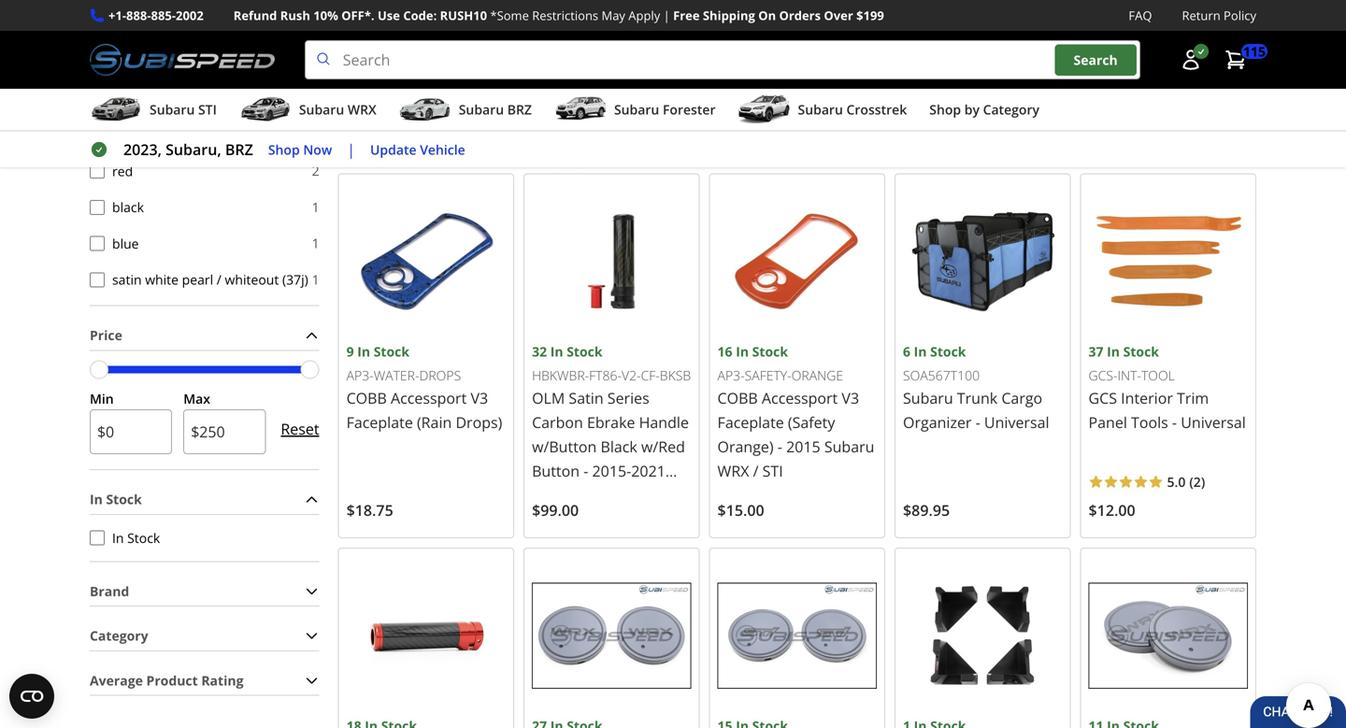 Task type: describe. For each thing, give the bounding box(es) containing it.
subaru trunk cargo organizer - universal image
[[903, 182, 1063, 341]]

subaru forester
[[614, 101, 716, 118]]

3
[[312, 126, 319, 143]]

32
[[532, 343, 547, 361]]

(
[[1190, 473, 1194, 491]]

/ inside 16 in stock ap3-safety-orange cobb accessport v3 faceplate (safety orange) - 2015 subaru wrx / sti
[[753, 461, 759, 481]]

115 button
[[1216, 41, 1268, 79]]

cobb for cobb accessport v3 faceplate (safety orange) - 2015 subaru wrx / sti
[[718, 388, 758, 408]]

apply
[[629, 7, 660, 24]]

subaru sti
[[150, 101, 217, 118]]

satin
[[112, 271, 142, 289]]

a subaru sti thumbnail image image
[[90, 96, 142, 124]]

accessport for (rain
[[391, 388, 467, 408]]

stock for ft86-
[[567, 343, 603, 361]]

subaru inside 6 in stock soa567t100 subaru trunk cargo organizer - universal
[[903, 388, 954, 408]]

brand button
[[90, 577, 319, 606]]

olm signature series ebrake handle (black carbon w/red) - 2015-2021 subaru wrx / sti / 2014-2018 forester / 2013-2017 crosstrek / 2013-2016 scion fr-s / 2013-2020 subaru brz / 2017-2019 toyota 86 image
[[347, 556, 506, 716]]

pearl
[[182, 271, 213, 289]]

olm satin series carbon ebrake handle w/button black w/red button - 2015-2021 subaru wrx / sti / 2014-2018 forester / 2013-2017 crosstrek / 2013-2016 scion fr-s / 2013-2024 subaru brz / 2017-2020 toyota 86 / 2022-2024 gr86 image
[[532, 182, 692, 341]]

In Stock button
[[90, 531, 105, 546]]

6
[[903, 343, 911, 361]]

bksb
[[660, 366, 691, 384]]

return
[[1183, 7, 1221, 24]]

885-
[[151, 7, 176, 24]]

v2-
[[622, 366, 641, 384]]

orange
[[792, 366, 844, 384]]

brz inside dropdown button
[[508, 101, 532, 118]]

Max text field
[[184, 410, 266, 455]]

code:
[[403, 7, 437, 24]]

$18.75
[[347, 500, 393, 520]]

1 for blue
[[312, 234, 319, 252]]

in stock button
[[90, 485, 319, 514]]

1 for black
[[312, 198, 319, 216]]

product
[[146, 672, 198, 690]]

a subaru crosstrek thumbnail image image
[[738, 96, 791, 124]]

blue
[[112, 235, 139, 252]]

2002
[[176, 7, 204, 24]]

may
[[602, 7, 626, 24]]

19
[[338, 100, 353, 118]]

+1-888-885-2002 link
[[108, 6, 204, 25]]

stock for water-
[[374, 343, 410, 361]]

minimum slider
[[90, 360, 108, 379]]

products
[[705, 23, 801, 54]]

universal inside 37 in stock gcs-int-tool gcs interior trim panel tools - universal
[[1181, 412, 1246, 433]]

v3 for cobb accessport v3 faceplate (safety orange) - 2015 subaru wrx / sti
[[842, 388, 860, 408]]

by
[[965, 101, 980, 118]]

subaru for subaru sti
[[150, 101, 195, 118]]

blue button
[[90, 236, 105, 251]]

115
[[1244, 42, 1266, 60]]

16
[[718, 343, 733, 361]]

restrictions
[[532, 7, 599, 24]]

panel
[[1089, 412, 1128, 433]]

subaru wrx
[[299, 101, 377, 118]]

brand
[[90, 583, 129, 600]]

gcs
[[1089, 388, 1118, 408]]

subaru for subaru wrx
[[299, 101, 344, 118]]

stock for safety-
[[753, 343, 788, 361]]

1 vertical spatial 2
[[1194, 473, 1202, 491]]

drops
[[419, 366, 461, 384]]

37 in stock gcs-int-tool gcs interior trim panel tools - universal
[[1089, 343, 1246, 433]]

subaru,
[[166, 139, 221, 160]]

$15.00
[[718, 500, 765, 520]]

888-
[[126, 7, 151, 24]]

price button
[[90, 321, 319, 350]]

$12.00
[[1089, 500, 1136, 520]]

+1-888-885-2002
[[108, 7, 204, 24]]

)
[[1202, 473, 1206, 491]]

universal inside 6 in stock soa567t100 subaru trunk cargo organizer - universal
[[985, 412, 1050, 433]]

0 vertical spatial /
[[217, 271, 222, 289]]

1 vertical spatial white
[[145, 271, 179, 289]]

2023,
[[123, 139, 162, 160]]

return policy link
[[1183, 6, 1257, 25]]

ft86-
[[589, 366, 622, 384]]

refund rush 10% off*. use code: rush10 *some restrictions may apply | free shipping on orders over $199
[[234, 7, 885, 24]]

category button
[[90, 622, 319, 651]]

vehicle
[[420, 141, 465, 158]]

subaru brz button
[[399, 93, 532, 130]]

in for safety-
[[736, 343, 749, 361]]

rating
[[201, 672, 244, 690]]

$99.00
[[532, 500, 579, 520]]

colors button
[[90, 80, 319, 108]]

now
[[303, 141, 332, 158]]

maximum slider
[[301, 360, 319, 379]]

0 vertical spatial |
[[664, 7, 670, 24]]

a subaru brz thumbnail image image
[[399, 96, 451, 124]]

$199
[[857, 7, 885, 24]]

subaru inside 16 in stock ap3-safety-orange cobb accessport v3 faceplate (safety orange) - 2015 subaru wrx / sti
[[825, 437, 875, 457]]

a subaru wrx thumbnail image image
[[239, 96, 292, 124]]

results
[[357, 100, 400, 118]]

in inside dropdown button
[[90, 491, 103, 508]]

ap3- for cobb accessport v3 faceplate (rain drops)
[[347, 366, 374, 384]]

crosstrek
[[847, 101, 907, 118]]

update
[[370, 141, 417, 158]]

shop featured products
[[545, 23, 801, 54]]

trunk
[[957, 388, 998, 408]]

5.0
[[1168, 473, 1186, 491]]

featured
[[605, 23, 699, 54]]

on
[[759, 7, 776, 24]]

subispeed logo image
[[90, 40, 275, 80]]

subaru crosstrek button
[[738, 93, 907, 130]]

white button
[[90, 127, 105, 142]]

stock for int-
[[1124, 343, 1160, 361]]

sti inside 16 in stock ap3-safety-orange cobb accessport v3 faceplate (safety orange) - 2015 subaru wrx / sti
[[763, 461, 783, 481]]

6 in stock soa567t100 subaru trunk cargo organizer - universal
[[903, 343, 1050, 433]]

stock for subaru
[[931, 343, 967, 361]]

shipping
[[703, 7, 756, 24]]

0 vertical spatial white
[[112, 126, 146, 144]]

cf-
[[641, 366, 660, 384]]

trim
[[1177, 388, 1209, 408]]



Task type: vqa. For each thing, say whether or not it's contained in the screenshot.
'Blog'
no



Task type: locate. For each thing, give the bounding box(es) containing it.
(safety
[[788, 412, 836, 433]]

1 cobb from the left
[[347, 388, 387, 408]]

ap3- down 9
[[347, 366, 374, 384]]

(rain
[[417, 412, 452, 433]]

0 horizontal spatial 2
[[312, 162, 319, 180]]

+1-
[[108, 7, 126, 24]]

in inside 9 in stock ap3-water-drops cobb accessport v3 faceplate (rain drops)
[[357, 343, 370, 361]]

- inside 37 in stock gcs-int-tool gcs interior trim panel tools - universal
[[1173, 412, 1177, 433]]

brz left a subaru forester thumbnail image
[[508, 101, 532, 118]]

button image
[[1180, 49, 1203, 71]]

hbkwbr-
[[532, 366, 589, 384]]

in right 32
[[551, 343, 564, 361]]

0 horizontal spatial sti
[[198, 101, 217, 118]]

white
[[112, 126, 146, 144], [145, 271, 179, 289]]

1 horizontal spatial faceplate
[[718, 412, 784, 433]]

orange)
[[718, 437, 774, 457]]

shop for shop now
[[268, 141, 300, 158]]

0 vertical spatial 1
[[312, 198, 319, 216]]

0 horizontal spatial -
[[778, 437, 783, 457]]

in right 6
[[914, 343, 927, 361]]

2 universal from the left
[[1181, 412, 1246, 433]]

ap3- for cobb accessport v3 faceplate (safety orange) - 2015 subaru wrx / sti
[[718, 366, 745, 384]]

white right satin
[[145, 271, 179, 289]]

rush10
[[440, 7, 487, 24]]

stock inside the 32 in stock hbkwbr-ft86-v2-cf-bksb
[[567, 343, 603, 361]]

subaru for subaru forester
[[614, 101, 660, 118]]

accessport inside 9 in stock ap3-water-drops cobb accessport v3 faceplate (rain drops)
[[391, 388, 467, 408]]

in right 37 at top
[[1107, 343, 1120, 361]]

1 1 from the top
[[312, 198, 319, 216]]

1 ap3- from the left
[[347, 366, 374, 384]]

v3 up drops)
[[471, 388, 488, 408]]

faceplate
[[347, 412, 413, 433], [718, 412, 784, 433]]

v3 inside 16 in stock ap3-safety-orange cobb accessport v3 faceplate (safety orange) - 2015 subaru wrx / sti
[[842, 388, 860, 408]]

subaru brz
[[459, 101, 532, 118]]

accessport
[[391, 388, 467, 408], [762, 388, 838, 408]]

v3 down orange
[[842, 388, 860, 408]]

in for water-
[[357, 343, 370, 361]]

|
[[664, 7, 670, 24], [347, 139, 355, 160]]

shop left the now
[[268, 141, 300, 158]]

0 horizontal spatial /
[[217, 271, 222, 289]]

0 vertical spatial shop
[[545, 23, 600, 54]]

gcs "sti" style led light up coasters (white) - universal image
[[718, 556, 877, 716]]

0 horizontal spatial cobb
[[347, 388, 387, 408]]

cobb inside 9 in stock ap3-water-drops cobb accessport v3 faceplate (rain drops)
[[347, 388, 387, 408]]

1 horizontal spatial cobb
[[718, 388, 758, 408]]

1 horizontal spatial v3
[[842, 388, 860, 408]]

shop now
[[268, 141, 332, 158]]

faq link
[[1129, 6, 1153, 25]]

1 universal from the left
[[985, 412, 1050, 433]]

accessport up (safety
[[762, 388, 838, 408]]

cobb for cobb accessport v3 faceplate (rain drops)
[[347, 388, 387, 408]]

reset button
[[281, 407, 319, 452]]

search button
[[1055, 44, 1137, 76]]

sti down orange)
[[763, 461, 783, 481]]

in for subaru
[[914, 343, 927, 361]]

2023, subaru, brz
[[123, 139, 253, 160]]

red button
[[90, 164, 105, 179]]

0 vertical spatial wrx
[[348, 101, 377, 118]]

int-
[[1118, 366, 1142, 384]]

wrx up "update"
[[348, 101, 377, 118]]

max
[[184, 390, 210, 408]]

update vehicle
[[370, 141, 465, 158]]

tool
[[1142, 366, 1175, 384]]

/ right pearl on the top left of the page
[[217, 271, 222, 289]]

cargo
[[1002, 388, 1043, 408]]

in stock right in stock button
[[112, 529, 160, 547]]

37
[[1089, 343, 1104, 361]]

rush
[[280, 7, 310, 24]]

in stock up in stock button
[[90, 491, 142, 508]]

0 vertical spatial brz
[[508, 101, 532, 118]]

1 for satin white pearl / whiteout (37j)
[[312, 271, 319, 288]]

shop inside dropdown button
[[930, 101, 962, 118]]

1 vertical spatial wrx
[[718, 461, 750, 481]]

in up in stock button
[[90, 491, 103, 508]]

tools
[[1132, 412, 1169, 433]]

- right tools
[[1173, 412, 1177, 433]]

colors
[[90, 85, 131, 103]]

ap3- inside 9 in stock ap3-water-drops cobb accessport v3 faceplate (rain drops)
[[347, 366, 374, 384]]

wrx
[[348, 101, 377, 118], [718, 461, 750, 481]]

-
[[976, 412, 981, 433], [1173, 412, 1177, 433], [778, 437, 783, 457]]

2 cobb from the left
[[718, 388, 758, 408]]

1 v3 from the left
[[471, 388, 488, 408]]

1 vertical spatial brz
[[225, 139, 253, 160]]

subaru right a subaru crosstrek thumbnail image
[[798, 101, 843, 118]]

1 accessport from the left
[[391, 388, 467, 408]]

subaru up organizer
[[903, 388, 954, 408]]

3 1 from the top
[[312, 271, 319, 288]]

1 horizontal spatial -
[[976, 412, 981, 433]]

black button
[[90, 200, 105, 215]]

wrx inside 16 in stock ap3-safety-orange cobb accessport v3 faceplate (safety orange) - 2015 subaru wrx / sti
[[718, 461, 750, 481]]

stock inside in stock dropdown button
[[106, 491, 142, 508]]

faq
[[1129, 7, 1153, 24]]

faceplate up orange)
[[718, 412, 784, 433]]

return policy
[[1183, 7, 1257, 24]]

16 in stock ap3-safety-orange cobb accessport v3 faceplate (safety orange) - 2015 subaru wrx / sti
[[718, 343, 875, 481]]

1 vertical spatial |
[[347, 139, 355, 160]]

stock right in stock button
[[127, 529, 160, 547]]

(37j)
[[282, 271, 308, 289]]

1 horizontal spatial wrx
[[718, 461, 750, 481]]

in stock
[[90, 491, 142, 508], [112, 529, 160, 547]]

| right the now
[[347, 139, 355, 160]]

sti
[[198, 101, 217, 118], [763, 461, 783, 481]]

ap3- inside 16 in stock ap3-safety-orange cobb accessport v3 faceplate (safety orange) - 2015 subaru wrx / sti
[[718, 366, 745, 384]]

subaru left forester
[[614, 101, 660, 118]]

a subaru forester thumbnail image image
[[555, 96, 607, 124]]

stock up water-
[[374, 343, 410, 361]]

cobb accessport v3 faceplate (safety orange) - 2015 subaru wrx / sti image
[[718, 182, 877, 341]]

1 horizontal spatial |
[[664, 7, 670, 24]]

in inside 16 in stock ap3-safety-orange cobb accessport v3 faceplate (safety orange) - 2015 subaru wrx / sti
[[736, 343, 749, 361]]

category
[[983, 101, 1040, 118]]

subaru up 2023, subaru, brz
[[150, 101, 195, 118]]

policy
[[1224, 7, 1257, 24]]

/
[[217, 271, 222, 289], [753, 461, 759, 481]]

cobb accessport v3 faceplate (rain drops) image
[[347, 182, 506, 341]]

1 faceplate from the left
[[347, 412, 413, 433]]

search input field
[[305, 40, 1141, 80]]

0 horizontal spatial brz
[[225, 139, 253, 160]]

free
[[673, 7, 700, 24]]

0 horizontal spatial faceplate
[[347, 412, 413, 433]]

in right in stock button
[[112, 529, 124, 547]]

1 horizontal spatial universal
[[1181, 412, 1246, 433]]

subaru
[[150, 101, 195, 118], [299, 101, 344, 118], [459, 101, 504, 118], [614, 101, 660, 118], [798, 101, 843, 118], [903, 388, 954, 408], [825, 437, 875, 457]]

universal down trim
[[1181, 412, 1246, 433]]

stock
[[374, 343, 410, 361], [753, 343, 788, 361], [567, 343, 603, 361], [931, 343, 967, 361], [1124, 343, 1160, 361], [106, 491, 142, 508], [127, 529, 160, 547]]

stock up soa567t100
[[931, 343, 967, 361]]

weathertech cargotech cargo containment system for your trunk - universal image
[[903, 556, 1063, 716]]

stock inside 37 in stock gcs-int-tool gcs interior trim panel tools - universal
[[1124, 343, 1160, 361]]

stock inside 9 in stock ap3-water-drops cobb accessport v3 faceplate (rain drops)
[[374, 343, 410, 361]]

1 horizontal spatial /
[[753, 461, 759, 481]]

1 vertical spatial in stock
[[112, 529, 160, 547]]

over
[[824, 7, 854, 24]]

subaru for subaru crosstrek
[[798, 101, 843, 118]]

1 vertical spatial /
[[753, 461, 759, 481]]

cobb down water-
[[347, 388, 387, 408]]

subaru up vehicle
[[459, 101, 504, 118]]

shop now link
[[268, 139, 332, 160]]

gcs interior trim panel tools - universal image
[[1089, 182, 1249, 341]]

faceplate down water-
[[347, 412, 413, 433]]

- left 2015
[[778, 437, 783, 457]]

gcs-
[[1089, 366, 1118, 384]]

1 vertical spatial sti
[[763, 461, 783, 481]]

sti inside 'dropdown button'
[[198, 101, 217, 118]]

faceplate inside 9 in stock ap3-water-drops cobb accessport v3 faceplate (rain drops)
[[347, 412, 413, 433]]

1 horizontal spatial brz
[[508, 101, 532, 118]]

2 faceplate from the left
[[718, 412, 784, 433]]

organizer
[[903, 412, 972, 433]]

wrx down orange)
[[718, 461, 750, 481]]

0 vertical spatial in stock
[[90, 491, 142, 508]]

update vehicle button
[[370, 139, 465, 160]]

soa567t100
[[903, 366, 980, 384]]

subaru sti button
[[90, 93, 217, 130]]

0 horizontal spatial ap3-
[[347, 366, 374, 384]]

2 vertical spatial 1
[[312, 271, 319, 288]]

1 vertical spatial 1
[[312, 234, 319, 252]]

19 results
[[338, 100, 400, 118]]

in right 9
[[357, 343, 370, 361]]

white down a subaru sti thumbnail image
[[112, 126, 146, 144]]

shop
[[545, 23, 600, 54], [930, 101, 962, 118], [268, 141, 300, 158]]

v3 inside 9 in stock ap3-water-drops cobb accessport v3 faceplate (rain drops)
[[471, 388, 488, 408]]

ap3- down 16
[[718, 366, 745, 384]]

cobb inside 16 in stock ap3-safety-orange cobb accessport v3 faceplate (safety orange) - 2015 subaru wrx / sti
[[718, 388, 758, 408]]

shop left may at the top left of the page
[[545, 23, 600, 54]]

shop left by
[[930, 101, 962, 118]]

2 accessport from the left
[[762, 388, 838, 408]]

2 horizontal spatial -
[[1173, 412, 1177, 433]]

2 ap3- from the left
[[718, 366, 745, 384]]

safety-
[[745, 366, 792, 384]]

0 horizontal spatial shop
[[268, 141, 300, 158]]

satin white pearl / whiteout (37j) button
[[90, 272, 105, 287]]

shop for shop featured products
[[545, 23, 600, 54]]

1 horizontal spatial 2
[[1194, 473, 1202, 491]]

in inside the 32 in stock hbkwbr-ft86-v2-cf-bksb
[[551, 343, 564, 361]]

2 right 5.0
[[1194, 473, 1202, 491]]

32 in stock hbkwbr-ft86-v2-cf-bksb
[[532, 343, 691, 384]]

1 horizontal spatial shop
[[545, 23, 600, 54]]

0 horizontal spatial universal
[[985, 412, 1050, 433]]

| left free
[[664, 7, 670, 24]]

2 1 from the top
[[312, 234, 319, 252]]

subaru for subaru brz
[[459, 101, 504, 118]]

accessport for (safety
[[762, 388, 838, 408]]

2 down the now
[[312, 162, 319, 180]]

2 v3 from the left
[[842, 388, 860, 408]]

subaru crosstrek
[[798, 101, 907, 118]]

Min text field
[[90, 410, 172, 455]]

- inside 6 in stock soa567t100 subaru trunk cargo organizer - universal
[[976, 412, 981, 433]]

0 horizontal spatial accessport
[[391, 388, 467, 408]]

subaru wrx button
[[239, 93, 377, 130]]

stock up safety-
[[753, 343, 788, 361]]

brz right subaru,
[[225, 139, 253, 160]]

0 vertical spatial sti
[[198, 101, 217, 118]]

in for int-
[[1107, 343, 1120, 361]]

subaru forester button
[[555, 93, 716, 130]]

open widget image
[[9, 674, 54, 719]]

in for ft86-
[[551, 343, 564, 361]]

- inside 16 in stock ap3-safety-orange cobb accessport v3 faceplate (safety orange) - 2015 subaru wrx / sti
[[778, 437, 783, 457]]

- down trunk
[[976, 412, 981, 433]]

in right 16
[[736, 343, 749, 361]]

in stock inside dropdown button
[[90, 491, 142, 508]]

refund
[[234, 7, 277, 24]]

wrx inside dropdown button
[[348, 101, 377, 118]]

$89.95
[[903, 500, 950, 520]]

2 vertical spatial shop
[[268, 141, 300, 158]]

0 horizontal spatial |
[[347, 139, 355, 160]]

subaru down (safety
[[825, 437, 875, 457]]

stock inside 6 in stock soa567t100 subaru trunk cargo organizer - universal
[[931, 343, 967, 361]]

faceplate for (safety
[[718, 412, 784, 433]]

use
[[378, 7, 400, 24]]

/ down orange)
[[753, 461, 759, 481]]

universal
[[985, 412, 1050, 433], [1181, 412, 1246, 433]]

0 horizontal spatial wrx
[[348, 101, 377, 118]]

gcs "wrx" style led light up coasters (red) - universal image
[[532, 556, 692, 716]]

reset
[[281, 419, 319, 439]]

sti up subaru,
[[198, 101, 217, 118]]

average
[[90, 672, 143, 690]]

0 horizontal spatial v3
[[471, 388, 488, 408]]

universal down cargo
[[985, 412, 1050, 433]]

accessport up (rain
[[391, 388, 467, 408]]

shop by category button
[[930, 93, 1040, 130]]

v3 for cobb accessport v3 faceplate (rain drops)
[[471, 388, 488, 408]]

gcs "wrx" style led light up coasters (white) - universal image
[[1089, 556, 1249, 716]]

2015
[[787, 437, 821, 457]]

1 vertical spatial shop
[[930, 101, 962, 118]]

stock down min text field
[[106, 491, 142, 508]]

in inside 6 in stock soa567t100 subaru trunk cargo organizer - universal
[[914, 343, 927, 361]]

in inside 37 in stock gcs-int-tool gcs interior trim panel tools - universal
[[1107, 343, 1120, 361]]

accessport inside 16 in stock ap3-safety-orange cobb accessport v3 faceplate (safety orange) - 2015 subaru wrx / sti
[[762, 388, 838, 408]]

cobb down safety-
[[718, 388, 758, 408]]

2 horizontal spatial shop
[[930, 101, 962, 118]]

0 vertical spatial 2
[[312, 162, 319, 180]]

1 horizontal spatial ap3-
[[718, 366, 745, 384]]

9
[[347, 343, 354, 361]]

off*.
[[342, 7, 375, 24]]

1 horizontal spatial sti
[[763, 461, 783, 481]]

stock up ft86-
[[567, 343, 603, 361]]

category
[[90, 627, 148, 645]]

1 horizontal spatial accessport
[[762, 388, 838, 408]]

average product rating
[[90, 672, 244, 690]]

stock up int-
[[1124, 343, 1160, 361]]

faceplate for (rain
[[347, 412, 413, 433]]

subaru up 3
[[299, 101, 344, 118]]

faceplate inside 16 in stock ap3-safety-orange cobb accessport v3 faceplate (safety orange) - 2015 subaru wrx / sti
[[718, 412, 784, 433]]

whiteout
[[225, 271, 279, 289]]

stock inside 16 in stock ap3-safety-orange cobb accessport v3 faceplate (safety orange) - 2015 subaru wrx / sti
[[753, 343, 788, 361]]

shop for shop by category
[[930, 101, 962, 118]]

subaru inside 'dropdown button'
[[150, 101, 195, 118]]

satin white pearl / whiteout (37j)
[[112, 271, 308, 289]]



